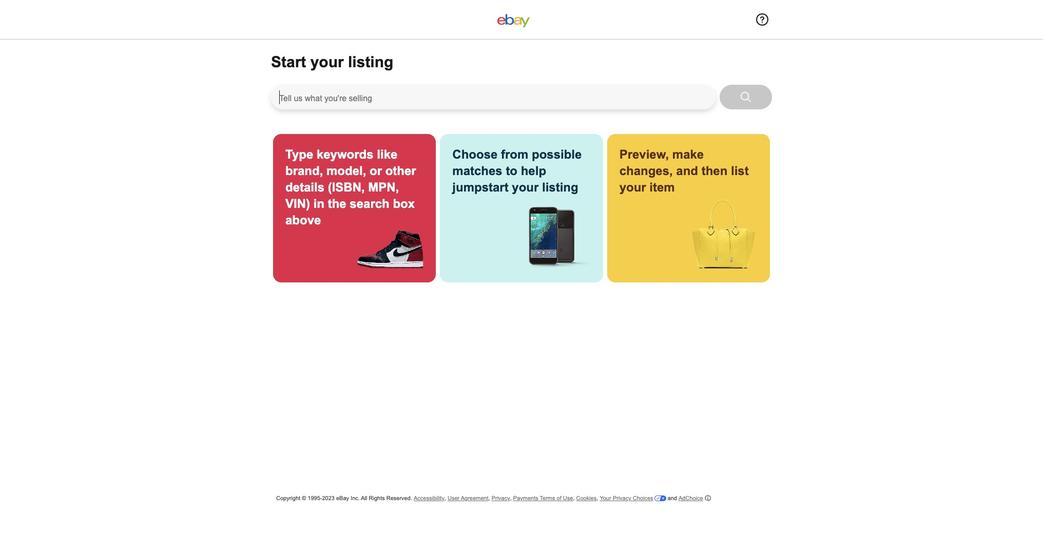 Task type: locate. For each thing, give the bounding box(es) containing it.
brand,
[[286, 164, 323, 178]]

user
[[448, 495, 460, 501]]

and left the adchoice
[[668, 495, 678, 501]]

, left cookies link
[[574, 495, 575, 501]]

your inside preview, make changes, and then list your item
[[620, 180, 647, 194]]

preview, make changes, and then list your item
[[620, 147, 749, 194]]

0 vertical spatial and
[[677, 164, 699, 178]]

rights
[[369, 495, 385, 501]]

then
[[702, 164, 728, 178]]

choices
[[633, 495, 654, 501]]

1 horizontal spatial your
[[512, 180, 539, 194]]

1 horizontal spatial listing
[[542, 180, 579, 194]]

privacy right your
[[613, 495, 632, 501]]

keywords
[[317, 147, 374, 161]]

and down the make
[[677, 164, 699, 178]]

(isbn,
[[328, 180, 365, 194]]

3 , from the left
[[510, 495, 512, 501]]

the
[[328, 197, 347, 211]]

1 vertical spatial listing
[[542, 180, 579, 194]]

your down help
[[512, 180, 539, 194]]

2 horizontal spatial your
[[620, 180, 647, 194]]

,
[[445, 495, 446, 501], [489, 495, 490, 501], [510, 495, 512, 501], [574, 495, 575, 501], [597, 495, 599, 501]]

terms
[[540, 495, 556, 501]]

privacy link
[[492, 495, 510, 501]]

privacy left payments
[[492, 495, 510, 501]]

search
[[350, 197, 390, 211]]

privacy
[[492, 495, 510, 501], [613, 495, 632, 501]]

, left user
[[445, 495, 446, 501]]

like
[[377, 147, 398, 161]]

2 privacy from the left
[[613, 495, 632, 501]]

choose
[[453, 147, 498, 161]]

1995-
[[308, 495, 322, 501]]

, left privacy link
[[489, 495, 490, 501]]

help
[[521, 164, 547, 178]]

, left payments
[[510, 495, 512, 501]]

2 , from the left
[[489, 495, 490, 501]]

type keywords like brand, model, or other details (isbn, mpn, vin) in the search box above
[[286, 147, 416, 227]]

of
[[557, 495, 562, 501]]

1 horizontal spatial privacy
[[613, 495, 632, 501]]

your inside choose from possible matches to help jumpstart your listing
[[512, 180, 539, 194]]

your down changes,
[[620, 180, 647, 194]]

listing
[[348, 53, 394, 70], [542, 180, 579, 194]]

0 horizontal spatial privacy
[[492, 495, 510, 501]]

item
[[650, 180, 675, 194]]

and
[[677, 164, 699, 178], [668, 495, 678, 501]]

1 , from the left
[[445, 495, 446, 501]]

your
[[311, 53, 344, 70], [512, 180, 539, 194], [620, 180, 647, 194]]

above
[[286, 213, 321, 227]]

image2 image
[[522, 197, 591, 269]]

image1 image
[[355, 229, 424, 269]]

choose from possible matches to help jumpstart your listing
[[453, 147, 582, 194]]

0 horizontal spatial your
[[311, 53, 344, 70]]

all
[[361, 495, 368, 501]]

your right start
[[311, 53, 344, 70]]

vin)
[[286, 197, 310, 211]]

copyright
[[276, 495, 301, 501]]

make
[[673, 147, 704, 161]]

your
[[600, 495, 612, 501]]

0 vertical spatial listing
[[348, 53, 394, 70]]

, left your
[[597, 495, 599, 501]]



Task type: vqa. For each thing, say whether or not it's contained in the screenshot.
'0 bids $8.55 shipping'
no



Task type: describe. For each thing, give the bounding box(es) containing it.
possible
[[532, 147, 582, 161]]

box
[[393, 197, 415, 211]]

start
[[271, 53, 306, 70]]

copyright © 1995-2023 ebay inc. all rights reserved. accessibility , user agreement , privacy , payments terms of use , cookies , your privacy choices
[[276, 495, 654, 501]]

and adchoice
[[667, 495, 704, 501]]

your privacy choices link
[[600, 495, 667, 501]]

jumpstart
[[453, 180, 509, 194]]

1 vertical spatial and
[[668, 495, 678, 501]]

matches
[[453, 164, 503, 178]]

adchoice link
[[679, 495, 711, 502]]

adchoice
[[679, 495, 704, 501]]

cookies link
[[577, 495, 597, 501]]

start your listing
[[271, 53, 394, 70]]

Tell us what you're selling text field
[[271, 85, 716, 109]]

ebay
[[336, 495, 349, 501]]

accessibility
[[414, 495, 445, 501]]

©
[[302, 495, 306, 501]]

type
[[286, 147, 313, 161]]

changes,
[[620, 164, 673, 178]]

payments
[[514, 495, 539, 501]]

listing inside choose from possible matches to help jumpstart your listing
[[542, 180, 579, 194]]

image3 image
[[689, 200, 758, 269]]

preview,
[[620, 147, 669, 161]]

reserved.
[[387, 495, 412, 501]]

mpn,
[[369, 180, 399, 194]]

details
[[286, 180, 325, 194]]

other
[[386, 164, 416, 178]]

in
[[314, 197, 325, 211]]

list
[[732, 164, 749, 178]]

and inside preview, make changes, and then list your item
[[677, 164, 699, 178]]

payments terms of use link
[[514, 495, 574, 501]]

4 , from the left
[[574, 495, 575, 501]]

2023
[[322, 495, 335, 501]]

or
[[370, 164, 382, 178]]

user agreement link
[[448, 495, 489, 501]]

agreement
[[461, 495, 489, 501]]

cookies
[[577, 495, 597, 501]]

accessibility link
[[414, 495, 445, 501]]

0 horizontal spatial listing
[[348, 53, 394, 70]]

use
[[563, 495, 574, 501]]

model,
[[327, 164, 366, 178]]

5 , from the left
[[597, 495, 599, 501]]

inc.
[[351, 495, 360, 501]]

1 privacy from the left
[[492, 495, 510, 501]]

to
[[506, 164, 518, 178]]

from
[[501, 147, 529, 161]]



